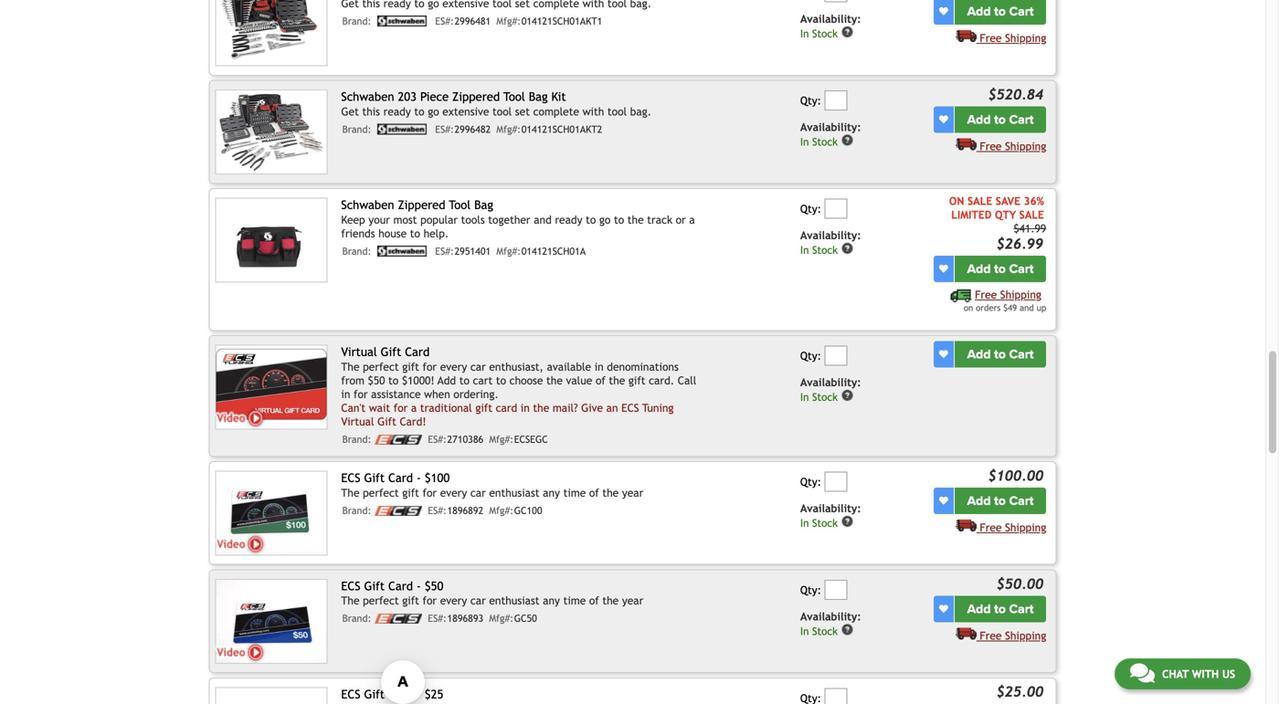 Task type: locate. For each thing, give the bounding box(es) containing it.
3 question sign image from the top
[[841, 242, 854, 255]]

6 availability: in stock from the top
[[800, 610, 862, 638]]

0 vertical spatial schwaben
[[341, 90, 394, 104]]

question sign image for virtual gift card
[[841, 389, 854, 402]]

traditional
[[420, 402, 472, 414]]

1 vertical spatial car
[[471, 486, 486, 499]]

availability: for ecs gift card - $50
[[800, 610, 862, 623]]

2 time from the top
[[564, 595, 586, 608]]

mfg#: down the set
[[497, 124, 521, 135]]

2 year from the top
[[622, 595, 644, 608]]

0 vertical spatial schwaben - corporate logo image
[[375, 16, 430, 26]]

1 vertical spatial a
[[411, 402, 417, 414]]

free for $100.00
[[980, 521, 1002, 534]]

2 vertical spatial -
[[417, 688, 421, 702]]

1 vertical spatial go
[[599, 213, 611, 226]]

schwaben - corporate logo image left 2996481
[[375, 16, 430, 26]]

3 brand: from the top
[[342, 246, 371, 257]]

1 qty: from the top
[[800, 94, 822, 107]]

2 cart from the top
[[1009, 112, 1034, 128]]

6 availability: from the top
[[800, 610, 862, 623]]

ecs inside ecs gift card - $100 the perfect gift for every car enthusiast any time of the year
[[341, 471, 361, 485]]

in for schwaben 203 piece zippered tool bag kit
[[800, 136, 809, 148]]

the down ecs gift card - $100 link
[[341, 486, 360, 499]]

every inside ecs gift card - $50 the perfect gift for every car enthusiast any time of the year
[[440, 595, 467, 608]]

None text field
[[825, 91, 848, 111], [825, 689, 848, 705], [825, 91, 848, 111], [825, 689, 848, 705]]

shipping
[[1005, 32, 1047, 44], [1005, 140, 1047, 153], [1001, 288, 1042, 301], [1005, 521, 1047, 534], [1005, 630, 1047, 642]]

0 vertical spatial year
[[622, 486, 644, 499]]

time inside ecs gift card - $100 the perfect gift for every car enthusiast any time of the year
[[564, 486, 586, 499]]

free shipping down $50.00
[[980, 630, 1047, 642]]

ready inside schwaben zippered tool bag keep your most popular tools together and ready to go to the track or a friends house to help.
[[555, 213, 583, 226]]

None text field
[[825, 0, 848, 2], [825, 199, 848, 219], [825, 346, 848, 366], [825, 472, 848, 492], [825, 580, 848, 600], [825, 0, 848, 2], [825, 199, 848, 219], [825, 346, 848, 366], [825, 472, 848, 492], [825, 580, 848, 600]]

1 vertical spatial free shipping image
[[956, 627, 977, 640]]

1 vertical spatial ready
[[555, 213, 583, 226]]

mfg#: for schwaben zippered tool bag
[[497, 246, 521, 257]]

time for $50.00
[[564, 595, 586, 608]]

this
[[362, 105, 380, 118]]

perfect inside virtual gift card the perfect gift for every car enthusiast, available in denominations from $50 to $1000! add to cart to choose the value of the gift card.  call in for assistance when ordering. can't wait for a traditional gift card in the mail? give an ecs tuning virtual gift card!
[[363, 360, 399, 373]]

add to wish list image
[[939, 115, 949, 124], [939, 265, 949, 274], [939, 350, 949, 359]]

2 vertical spatial the
[[341, 595, 360, 608]]

0 vertical spatial question sign image
[[841, 389, 854, 402]]

gift down denominations
[[629, 374, 646, 387]]

ordering.
[[454, 388, 499, 401]]

every up 1896893
[[440, 595, 467, 608]]

free shipping image
[[956, 519, 977, 532], [956, 627, 977, 640]]

add inside virtual gift card the perfect gift for every car enthusiast, available in denominations from $50 to $1000! add to cart to choose the value of the gift card.  call in for assistance when ordering. can't wait for a traditional gift card in the mail? give an ecs tuning virtual gift card!
[[438, 374, 456, 387]]

car up cart
[[471, 360, 486, 373]]

with left us
[[1192, 668, 1219, 681]]

1 schwaben - corporate logo image from the top
[[375, 16, 430, 26]]

mfg#: for ecs gift card - $100
[[489, 505, 514, 517]]

question sign image
[[841, 26, 854, 38], [841, 134, 854, 147], [841, 242, 854, 255], [841, 515, 854, 528]]

keep
[[341, 213, 365, 226]]

to down '203'
[[414, 105, 425, 118]]

1 every from the top
[[440, 360, 467, 373]]

0 vertical spatial enthusiast
[[489, 486, 540, 499]]

6 stock from the top
[[812, 626, 838, 638]]

time
[[564, 486, 586, 499], [564, 595, 586, 608]]

ecs gift cards - corporate logo image down ecs gift card - $100 link
[[375, 506, 422, 516]]

5 qty: from the top
[[800, 584, 822, 597]]

enthusiast inside ecs gift card - $100 the perfect gift for every car enthusiast any time of the year
[[489, 486, 540, 499]]

1 horizontal spatial go
[[599, 213, 611, 226]]

2 any from the top
[[543, 595, 560, 608]]

gift for virtual gift card
[[381, 345, 401, 359]]

1 horizontal spatial a
[[689, 213, 695, 226]]

gift down ecs gift card - $100 link
[[402, 486, 419, 499]]

in right available
[[595, 360, 604, 373]]

card inside ecs gift card - $50 the perfect gift for every car enthusiast any time of the year
[[388, 579, 413, 593]]

car inside ecs gift card - $100 the perfect gift for every car enthusiast any time of the year
[[471, 486, 486, 499]]

free shipping for $520.84
[[980, 140, 1047, 153]]

question sign image
[[841, 389, 854, 402], [841, 624, 854, 636]]

2 vertical spatial ecs gift cards - corporate logo image
[[375, 614, 422, 624]]

an
[[607, 402, 618, 414]]

virtual
[[341, 345, 377, 359], [341, 415, 374, 428]]

4 free shipping from the top
[[980, 630, 1047, 642]]

2 vertical spatial car
[[471, 595, 486, 608]]

4 in from the top
[[800, 391, 809, 404]]

1 vertical spatial year
[[622, 595, 644, 608]]

for down the "assistance"
[[394, 402, 408, 414]]

free down $50.00
[[980, 630, 1002, 642]]

perfect for $50.00
[[363, 595, 399, 608]]

shipping down $520.84
[[1005, 140, 1047, 153]]

$25.00
[[997, 684, 1044, 701]]

availability: in stock for schwaben zippered tool bag
[[800, 229, 862, 256]]

2 - from the top
[[417, 579, 421, 593]]

with up 014121sch01akt2 at the left top
[[583, 105, 604, 118]]

5 cart from the top
[[1009, 494, 1034, 509]]

ecs right es#1896893 - gc50 -  ecs gift card - $50 - the perfect gift for every car enthusiast any time of the year - ecs gift cards - audi bmw volkswagen mercedes benz mini porsche image
[[341, 579, 361, 593]]

1 in from the top
[[800, 28, 809, 40]]

1 horizontal spatial $50
[[425, 579, 444, 593]]

brand: down can't
[[342, 434, 371, 445]]

1 vertical spatial any
[[543, 595, 560, 608]]

1 stock from the top
[[812, 28, 838, 40]]

tool up the set
[[504, 90, 525, 104]]

mfg#: left gc50 at left bottom
[[489, 613, 514, 625]]

es#: left 2710386
[[428, 434, 447, 445]]

stock for virtual gift card
[[812, 391, 838, 404]]

track
[[647, 213, 673, 226]]

schwaben
[[341, 90, 394, 104], [341, 198, 394, 212]]

$50 inside ecs gift card - $50 the perfect gift for every car enthusiast any time of the year
[[425, 579, 444, 593]]

schwaben up your
[[341, 198, 394, 212]]

shipping for $100.00
[[1005, 521, 1047, 534]]

ecs gift cards - corporate logo image down card!
[[375, 435, 422, 445]]

ecs inside virtual gift card the perfect gift for every car enthusiast, available in denominations from $50 to $1000! add to cart to choose the value of the gift card.  call in for assistance when ordering. can't wait for a traditional gift card in the mail? give an ecs tuning virtual gift card!
[[622, 402, 639, 414]]

3 the from the top
[[341, 595, 360, 608]]

cart for first add to cart button from the top
[[1009, 4, 1034, 19]]

add to cart button down $50.00
[[955, 596, 1047, 623]]

1 vertical spatial ecs gift cards - corporate logo image
[[375, 506, 422, 516]]

ecs gift cards - corporate logo image down ecs gift card - $50 link
[[375, 614, 422, 624]]

schwaben zippered tool bag link
[[341, 198, 493, 212]]

the inside ecs gift card - $100 the perfect gift for every car enthusiast any time of the year
[[341, 486, 360, 499]]

2710386
[[447, 434, 484, 445]]

es#1896892 - gc100 - ecs gift card - $100 - the perfect gift for every car enthusiast any time of the year - ecs gift cards - audi bmw volkswagen mercedes benz mini porsche image
[[215, 471, 328, 556]]

1 vertical spatial virtual
[[341, 415, 374, 428]]

1 vertical spatial -
[[417, 579, 421, 593]]

1 vertical spatial add to wish list image
[[939, 265, 949, 274]]

3 ecs gift cards - corporate logo image from the top
[[375, 614, 422, 624]]

1 vertical spatial every
[[440, 486, 467, 499]]

2 vertical spatial of
[[589, 595, 599, 608]]

the inside virtual gift card the perfect gift for every car enthusiast, available in denominations from $50 to $1000! add to cart to choose the value of the gift card.  call in for assistance when ordering. can't wait for a traditional gift card in the mail? give an ecs tuning virtual gift card!
[[341, 360, 360, 373]]

and
[[534, 213, 552, 226], [1020, 303, 1034, 313]]

4 availability: in stock from the top
[[800, 376, 862, 404]]

add to cart
[[967, 4, 1034, 19], [967, 112, 1034, 128], [967, 261, 1034, 277], [967, 347, 1034, 362], [967, 494, 1034, 509], [967, 602, 1034, 617]]

2 vertical spatial add to wish list image
[[939, 350, 949, 359]]

qty
[[995, 208, 1016, 221]]

or
[[676, 213, 686, 226]]

perfect
[[363, 360, 399, 373], [363, 486, 399, 499], [363, 595, 399, 608]]

1 year from the top
[[622, 486, 644, 499]]

1 time from the top
[[564, 486, 586, 499]]

to up the "assistance"
[[388, 374, 399, 387]]

shipping down $50.00
[[1005, 630, 1047, 642]]

add to cart up free shipping on orders $49 and up
[[967, 261, 1034, 277]]

2 in from the top
[[800, 136, 809, 148]]

gc100
[[514, 505, 542, 517]]

4 availability: from the top
[[800, 376, 862, 389]]

add to cart down $100.00
[[967, 494, 1034, 509]]

for up $1000!
[[423, 360, 437, 373]]

1 vertical spatial tool
[[449, 198, 471, 212]]

0 vertical spatial add to wish list image
[[939, 7, 949, 16]]

cart for 2nd add to cart button from the top of the page
[[1009, 112, 1034, 128]]

1 vertical spatial question sign image
[[841, 624, 854, 636]]

0 vertical spatial -
[[417, 471, 421, 485]]

add to cart button up $520.84
[[955, 0, 1047, 25]]

ready
[[384, 105, 411, 118], [555, 213, 583, 226]]

chat with us link
[[1115, 659, 1251, 690]]

comments image
[[1130, 663, 1155, 685]]

car inside ecs gift card - $50 the perfect gift for every car enthusiast any time of the year
[[471, 595, 486, 608]]

go inside schwaben zippered tool bag keep your most popular tools together and ready to go to the track or a friends house to help.
[[599, 213, 611, 226]]

add to cart button down $520.84
[[955, 107, 1047, 133]]

2 free shipping from the top
[[980, 140, 1047, 153]]

es#4047 - gc25 -  ecs gift card - $25 - the perfect gift for every car enthusiast any time of the year - ecs gift cards - audi bmw volkswagen mercedes benz mini porsche image
[[215, 688, 328, 705]]

of inside virtual gift card the perfect gift for every car enthusiast, available in denominations from $50 to $1000! add to cart to choose the value of the gift card.  call in for assistance when ordering. can't wait for a traditional gift card in the mail? give an ecs tuning virtual gift card!
[[596, 374, 606, 387]]

cart down $26.99
[[1009, 261, 1034, 277]]

3 qty: from the top
[[800, 350, 822, 362]]

0 vertical spatial free shipping image
[[956, 519, 977, 532]]

any inside ecs gift card - $50 the perfect gift for every car enthusiast any time of the year
[[543, 595, 560, 608]]

cart up $520.84
[[1009, 4, 1034, 19]]

add to cart button down $100.00
[[955, 488, 1047, 515]]

0 horizontal spatial ready
[[384, 105, 411, 118]]

free shipping for $50.00
[[980, 630, 1047, 642]]

every inside ecs gift card - $100 the perfect gift for every car enthusiast any time of the year
[[440, 486, 467, 499]]

question sign image for schwaben 203 piece zippered tool bag kit
[[841, 134, 854, 147]]

0 vertical spatial and
[[534, 213, 552, 226]]

free up sale
[[980, 140, 1002, 153]]

free shipping image
[[956, 29, 977, 42], [956, 138, 977, 150], [951, 290, 972, 302]]

free for $50.00
[[980, 630, 1002, 642]]

0 vertical spatial go
[[428, 105, 439, 118]]

every
[[440, 360, 467, 373], [440, 486, 467, 499], [440, 595, 467, 608]]

of inside ecs gift card - $50 the perfect gift for every car enthusiast any time of the year
[[589, 595, 599, 608]]

ecs inside ecs gift card - $50 the perfect gift for every car enthusiast any time of the year
[[341, 579, 361, 593]]

3 every from the top
[[440, 595, 467, 608]]

2 the from the top
[[341, 486, 360, 499]]

3 car from the top
[[471, 595, 486, 608]]

0 horizontal spatial tool
[[449, 198, 471, 212]]

your
[[369, 213, 390, 226]]

gift
[[381, 345, 401, 359], [378, 415, 397, 428], [364, 471, 385, 485], [364, 579, 385, 593], [364, 688, 385, 702]]

ecs gift cards - corporate logo image
[[375, 435, 422, 445], [375, 506, 422, 516], [375, 614, 422, 624]]

free shipping down $100.00
[[980, 521, 1047, 534]]

card inside ecs gift card - $100 the perfect gift for every car enthusiast any time of the year
[[388, 471, 413, 485]]

tool left bag.
[[608, 105, 627, 118]]

4 add to cart from the top
[[967, 347, 1034, 362]]

cart
[[1009, 4, 1034, 19], [1009, 112, 1034, 128], [1009, 261, 1034, 277], [1009, 347, 1034, 362], [1009, 494, 1034, 509], [1009, 602, 1034, 617]]

to down most
[[410, 227, 420, 240]]

cart down $50.00
[[1009, 602, 1034, 617]]

1 vertical spatial schwaben
[[341, 198, 394, 212]]

available
[[547, 360, 591, 373]]

card for $100
[[388, 471, 413, 485]]

ecs gift card - $25 link
[[341, 688, 444, 702]]

ecs gift cards - corporate logo image for $100.00
[[375, 506, 422, 516]]

2 ecs gift cards - corporate logo image from the top
[[375, 506, 422, 516]]

1 brand: from the top
[[342, 16, 371, 27]]

car up es#: 1896893 mfg#: gc50 on the bottom of page
[[471, 595, 486, 608]]

perfect down ecs gift card - $100 link
[[363, 486, 399, 499]]

2 horizontal spatial in
[[595, 360, 604, 373]]

brand: down ecs gift card - $100 link
[[342, 505, 371, 517]]

mfg#: down together
[[497, 246, 521, 257]]

1 horizontal spatial ready
[[555, 213, 583, 226]]

6 brand: from the top
[[342, 613, 371, 625]]

cart down $100.00
[[1009, 494, 1034, 509]]

2 availability: from the top
[[800, 121, 862, 133]]

availability: in stock for ecs gift card - $50
[[800, 610, 862, 638]]

perfect down virtual gift card "link"
[[363, 360, 399, 373]]

in for schwaben zippered tool bag
[[800, 244, 809, 256]]

3 perfect from the top
[[363, 595, 399, 608]]

1 free shipping image from the top
[[956, 519, 977, 532]]

0 vertical spatial car
[[471, 360, 486, 373]]

cart for 4th add to cart button from the bottom
[[1009, 261, 1034, 277]]

2 vertical spatial perfect
[[363, 595, 399, 608]]

1 vertical spatial time
[[564, 595, 586, 608]]

es#: for ecs gift card - $50
[[428, 613, 447, 625]]

shipping up $520.84
[[1005, 32, 1047, 44]]

enthusiast for $100.00
[[489, 486, 540, 499]]

ecs for ecs gift card - $100 the perfect gift for every car enthusiast any time of the year
[[341, 471, 361, 485]]

4 cart from the top
[[1009, 347, 1034, 362]]

can't
[[341, 402, 366, 414]]

enthusiast,
[[489, 360, 544, 373]]

0 vertical spatial ready
[[384, 105, 411, 118]]

1 question sign image from the top
[[841, 389, 854, 402]]

2 vertical spatial in
[[521, 402, 530, 414]]

a up card!
[[411, 402, 417, 414]]

every up 1896892
[[440, 486, 467, 499]]

es#: left 2996481
[[435, 16, 454, 27]]

1 the from the top
[[341, 360, 360, 373]]

es#:
[[435, 16, 454, 27], [435, 124, 454, 135], [435, 246, 454, 257], [428, 434, 447, 445], [428, 505, 447, 517], [428, 613, 447, 625]]

1 horizontal spatial and
[[1020, 303, 1034, 313]]

0 vertical spatial every
[[440, 360, 467, 373]]

0 horizontal spatial with
[[583, 105, 604, 118]]

es#: for virtual gift card
[[428, 434, 447, 445]]

perfect inside ecs gift card - $100 the perfect gift for every car enthusiast any time of the year
[[363, 486, 399, 499]]

virtual down can't
[[341, 415, 374, 428]]

0 horizontal spatial tool
[[493, 105, 512, 118]]

card inside virtual gift card the perfect gift for every car enthusiast, available in denominations from $50 to $1000! add to cart to choose the value of the gift card.  call in for assistance when ordering. can't wait for a traditional gift card in the mail? give an ecs tuning virtual gift card!
[[405, 345, 430, 359]]

1 vertical spatial enthusiast
[[489, 595, 540, 608]]

cart down $49
[[1009, 347, 1034, 362]]

ecs
[[622, 402, 639, 414], [341, 471, 361, 485], [341, 579, 361, 593], [341, 688, 361, 702]]

shipping inside free shipping on orders $49 and up
[[1001, 288, 1042, 301]]

and right together
[[534, 213, 552, 226]]

ecs gift card - $50 the perfect gift for every car enthusiast any time of the year
[[341, 579, 644, 608]]

perfect down ecs gift card - $50 link
[[363, 595, 399, 608]]

2996481
[[455, 16, 491, 27]]

2 enthusiast from the top
[[489, 595, 540, 608]]

choose
[[510, 374, 543, 387]]

$41.99
[[1014, 222, 1047, 235]]

0 vertical spatial perfect
[[363, 360, 399, 373]]

0 vertical spatial the
[[341, 360, 360, 373]]

enthusiast
[[489, 486, 540, 499], [489, 595, 540, 608]]

$50 right from
[[368, 374, 385, 387]]

1 horizontal spatial bag
[[529, 90, 548, 104]]

es#: down help.
[[435, 246, 454, 257]]

3 add to wish list image from the top
[[939, 605, 949, 614]]

2 perfect from the top
[[363, 486, 399, 499]]

tool left the set
[[493, 105, 512, 118]]

0 vertical spatial virtual
[[341, 345, 377, 359]]

go down piece
[[428, 105, 439, 118]]

5 stock from the top
[[812, 517, 838, 530]]

gift up $1000!
[[402, 360, 419, 373]]

1 cart from the top
[[1009, 4, 1034, 19]]

1 any from the top
[[543, 486, 560, 499]]

free down $100.00
[[980, 521, 1002, 534]]

1 availability: in stock from the top
[[800, 12, 862, 40]]

schwaben - corporate logo image down '203'
[[375, 124, 430, 135]]

4 stock from the top
[[812, 391, 838, 404]]

014121sch01akt1
[[522, 16, 603, 27]]

1 vertical spatial perfect
[[363, 486, 399, 499]]

of
[[596, 374, 606, 387], [589, 486, 599, 499], [589, 595, 599, 608]]

limited
[[952, 208, 992, 221]]

1 vertical spatial add to wish list image
[[939, 497, 949, 506]]

0 vertical spatial tool
[[504, 90, 525, 104]]

free
[[980, 32, 1002, 44], [980, 140, 1002, 153], [975, 288, 997, 301], [980, 521, 1002, 534], [980, 630, 1002, 642]]

0 vertical spatial $50
[[368, 374, 385, 387]]

brand: for virtual gift card
[[342, 434, 371, 445]]

0 vertical spatial add to wish list image
[[939, 115, 949, 124]]

1 enthusiast from the top
[[489, 486, 540, 499]]

mfg#: for schwaben 203 piece zippered tool bag kit
[[497, 124, 521, 135]]

time inside ecs gift card - $50 the perfect gift for every car enthusiast any time of the year
[[564, 595, 586, 608]]

and left up
[[1020, 303, 1034, 313]]

enthusiast up gc50 at left bottom
[[489, 595, 540, 608]]

a
[[689, 213, 695, 226], [411, 402, 417, 414]]

1 add to cart from the top
[[967, 4, 1034, 19]]

1 horizontal spatial tool
[[608, 105, 627, 118]]

5 availability: in stock from the top
[[800, 502, 862, 530]]

1 ecs gift cards - corporate logo image from the top
[[375, 435, 422, 445]]

shipping up $49
[[1001, 288, 1042, 301]]

year inside ecs gift card - $50 the perfect gift for every car enthusiast any time of the year
[[622, 595, 644, 608]]

every up the when
[[440, 360, 467, 373]]

0 horizontal spatial bag
[[474, 198, 493, 212]]

add to cart down $520.84
[[967, 112, 1034, 128]]

add to cart down $50.00
[[967, 602, 1034, 617]]

2 free shipping image from the top
[[956, 627, 977, 640]]

es#: down extensive
[[435, 124, 454, 135]]

2 vertical spatial add to wish list image
[[939, 605, 949, 614]]

5 availability: from the top
[[800, 502, 862, 515]]

zippered
[[398, 198, 446, 212]]

6 in from the top
[[800, 626, 809, 638]]

the inside ecs gift card - $50 the perfect gift for every car enthusiast any time of the year
[[341, 595, 360, 608]]

4 brand: from the top
[[342, 434, 371, 445]]

2 vertical spatial every
[[440, 595, 467, 608]]

to
[[995, 4, 1006, 19], [414, 105, 425, 118], [995, 112, 1006, 128], [586, 213, 596, 226], [614, 213, 624, 226], [410, 227, 420, 240], [995, 261, 1006, 277], [995, 347, 1006, 362], [388, 374, 399, 387], [459, 374, 470, 387], [496, 374, 506, 387], [995, 494, 1006, 509], [995, 602, 1006, 617]]

0 vertical spatial ecs gift cards - corporate logo image
[[375, 435, 422, 445]]

car
[[471, 360, 486, 373], [471, 486, 486, 499], [471, 595, 486, 608]]

1 - from the top
[[417, 471, 421, 485]]

- inside ecs gift card - $100 the perfect gift for every car enthusiast any time of the year
[[417, 471, 421, 485]]

$50 up es#: 1896893 mfg#: gc50 on the bottom of page
[[425, 579, 444, 593]]

of inside ecs gift card - $100 the perfect gift for every car enthusiast any time of the year
[[589, 486, 599, 499]]

2 question sign image from the top
[[841, 134, 854, 147]]

most
[[393, 213, 417, 226]]

1 vertical spatial of
[[589, 486, 599, 499]]

1 perfect from the top
[[363, 360, 399, 373]]

2 schwaben from the top
[[341, 198, 394, 212]]

add to cart button down $49
[[955, 341, 1047, 368]]

free shipping
[[980, 32, 1047, 44], [980, 140, 1047, 153], [980, 521, 1047, 534], [980, 630, 1047, 642]]

stock for ecs gift card - $100
[[812, 517, 838, 530]]

gift inside ecs gift card - $100 the perfect gift for every car enthusiast any time of the year
[[402, 486, 419, 499]]

0 horizontal spatial a
[[411, 402, 417, 414]]

for up can't
[[354, 388, 368, 401]]

1 free shipping from the top
[[980, 32, 1047, 44]]

mfg#:
[[497, 16, 521, 27], [497, 124, 521, 135], [497, 246, 521, 257], [489, 434, 514, 445], [489, 505, 514, 517], [489, 613, 514, 625]]

0 horizontal spatial $50
[[368, 374, 385, 387]]

1 question sign image from the top
[[841, 26, 854, 38]]

enthusiast up gc100
[[489, 486, 540, 499]]

a right the or
[[689, 213, 695, 226]]

5 brand: from the top
[[342, 505, 371, 517]]

2 vertical spatial schwaben - corporate logo image
[[375, 246, 430, 257]]

any inside ecs gift card - $100 the perfect gift for every car enthusiast any time of the year
[[543, 486, 560, 499]]

year inside ecs gift card - $100 the perfect gift for every car enthusiast any time of the year
[[622, 486, 644, 499]]

6 cart from the top
[[1009, 602, 1034, 617]]

brand: down ecs gift card - $50 link
[[342, 613, 371, 625]]

1 add to wish list image from the top
[[939, 7, 949, 16]]

bag inside schwaben zippered tool bag keep your most popular tools together and ready to go to the track or a friends house to help.
[[474, 198, 493, 212]]

3 - from the top
[[417, 688, 421, 702]]

virtual up from
[[341, 345, 377, 359]]

schwaben up this
[[341, 90, 394, 104]]

es#2996481 - 014121sch01akt1 - schwaben 90 piece zippered tool bag kit  - get this ready to go extensive tool set complete with tool bag. - schwaben - audi bmw volkswagen mercedes benz mini porsche image
[[215, 0, 328, 66]]

brand: down friends
[[342, 246, 371, 257]]

for inside ecs gift card - $100 the perfect gift for every car enthusiast any time of the year
[[423, 486, 437, 499]]

shipping down $100.00
[[1005, 521, 1047, 534]]

0 horizontal spatial go
[[428, 105, 439, 118]]

- inside ecs gift card - $50 the perfect gift for every car enthusiast any time of the year
[[417, 579, 421, 593]]

enthusiast inside ecs gift card - $50 the perfect gift for every car enthusiast any time of the year
[[489, 595, 540, 608]]

schwaben inside schwaben 203 piece zippered tool bag kit get this ready to go extensive tool set complete with tool bag.
[[341, 90, 394, 104]]

year
[[622, 486, 644, 499], [622, 595, 644, 608]]

1 vertical spatial free shipping image
[[956, 138, 977, 150]]

the down ecs gift card - $50 link
[[341, 595, 360, 608]]

1 horizontal spatial with
[[1192, 668, 1219, 681]]

3 free shipping from the top
[[980, 521, 1047, 534]]

3 add to cart from the top
[[967, 261, 1034, 277]]

3 add to wish list image from the top
[[939, 350, 949, 359]]

car up 'es#: 1896892 mfg#: gc100'
[[471, 486, 486, 499]]

$50.00
[[997, 576, 1044, 593]]

1 car from the top
[[471, 360, 486, 373]]

for down ecs gift card - $50 link
[[423, 595, 437, 608]]

brand: down get at the top left
[[342, 124, 371, 135]]

free for $520.84
[[980, 140, 1002, 153]]

stock for schwaben zippered tool bag
[[812, 244, 838, 256]]

sale
[[1020, 208, 1044, 221]]

in down from
[[341, 388, 350, 401]]

car for $100.00
[[471, 486, 486, 499]]

1 vertical spatial with
[[1192, 668, 1219, 681]]

go left 'track'
[[599, 213, 611, 226]]

ready up 014121sch01a
[[555, 213, 583, 226]]

the up from
[[341, 360, 360, 373]]

perfect inside ecs gift card - $50 the perfect gift for every car enthusiast any time of the year
[[363, 595, 399, 608]]

es#: left 1896892
[[428, 505, 447, 517]]

gift down ecs gift card - $50 link
[[402, 595, 419, 608]]

tool inside schwaben zippered tool bag keep your most popular tools together and ready to go to the track or a friends house to help.
[[449, 198, 471, 212]]

1 horizontal spatial tool
[[504, 90, 525, 104]]

stock for schwaben 203 piece zippered tool bag kit
[[812, 136, 838, 148]]

3 schwaben - corporate logo image from the top
[[375, 246, 430, 257]]

availability: in stock for virtual gift card
[[800, 376, 862, 404]]

0 vertical spatial with
[[583, 105, 604, 118]]

go
[[428, 105, 439, 118], [599, 213, 611, 226]]

2 availability: in stock from the top
[[800, 121, 862, 148]]

1 vertical spatial the
[[341, 486, 360, 499]]

mfg#: left "ecsegc"
[[489, 434, 514, 445]]

2 stock from the top
[[812, 136, 838, 148]]

schwaben 203 piece zippered tool bag kit link
[[341, 90, 566, 104]]

availability:
[[800, 12, 862, 25], [800, 121, 862, 133], [800, 229, 862, 242], [800, 376, 862, 389], [800, 502, 862, 515], [800, 610, 862, 623]]

2 question sign image from the top
[[841, 624, 854, 636]]

0 vertical spatial time
[[564, 486, 586, 499]]

mfg#: right 2996481
[[497, 16, 521, 27]]

bag up tools
[[474, 198, 493, 212]]

2 schwaben - corporate logo image from the top
[[375, 124, 430, 135]]

1 schwaben from the top
[[341, 90, 394, 104]]

brand:
[[342, 16, 371, 27], [342, 124, 371, 135], [342, 246, 371, 257], [342, 434, 371, 445], [342, 505, 371, 517], [342, 613, 371, 625]]

card!
[[400, 415, 427, 428]]

add to wish list image
[[939, 7, 949, 16], [939, 497, 949, 506], [939, 605, 949, 614]]

1 vertical spatial schwaben - corporate logo image
[[375, 124, 430, 135]]

1 vertical spatial bag
[[474, 198, 493, 212]]

schwaben - corporate logo image for zippered
[[375, 246, 430, 257]]

ecs for ecs gift card - $25
[[341, 688, 361, 702]]

gift inside ecs gift card - $50 the perfect gift for every car enthusiast any time of the year
[[364, 579, 385, 593]]

0 horizontal spatial and
[[534, 213, 552, 226]]

1 vertical spatial and
[[1020, 303, 1034, 313]]

schwaben - corporate logo image down house
[[375, 246, 430, 257]]

0 vertical spatial bag
[[529, 90, 548, 104]]

3 add to cart button from the top
[[955, 256, 1047, 282]]

to down $49
[[995, 347, 1006, 362]]

ecs gift card - $50 link
[[341, 579, 444, 593]]

ready inside schwaben 203 piece zippered tool bag kit get this ready to go extensive tool set complete with tool bag.
[[384, 105, 411, 118]]

in right 'card'
[[521, 402, 530, 414]]

schwaben - corporate logo image for 203
[[375, 124, 430, 135]]

0 horizontal spatial in
[[341, 388, 350, 401]]

schwaben inside schwaben zippered tool bag keep your most popular tools together and ready to go to the track or a friends house to help.
[[341, 198, 394, 212]]

schwaben for schwaben zippered tool bag
[[341, 198, 394, 212]]

availability: for ecs gift card - $100
[[800, 502, 862, 515]]

schwaben - corporate logo image
[[375, 16, 430, 26], [375, 124, 430, 135], [375, 246, 430, 257]]

with
[[583, 105, 604, 118], [1192, 668, 1219, 681]]

3 stock from the top
[[812, 244, 838, 256]]

4 qty: from the top
[[800, 476, 822, 489]]

gift inside ecs gift card - $100 the perfect gift for every car enthusiast any time of the year
[[364, 471, 385, 485]]

4 question sign image from the top
[[841, 515, 854, 528]]

1 vertical spatial $50
[[425, 579, 444, 593]]

perfect for $100.00
[[363, 486, 399, 499]]

0 vertical spatial of
[[596, 374, 606, 387]]

014121sch01a
[[522, 246, 586, 257]]

0 vertical spatial a
[[689, 213, 695, 226]]

3 availability: in stock from the top
[[800, 229, 862, 256]]

es#2951401 - 014121sch01a - schwaben zippered tool bag - keep your most popular tools together and ready to go to the track or a friends house to help. - schwaben - audi bmw volkswagen mercedes benz mini porsche image
[[215, 198, 328, 283]]

tool
[[504, 90, 525, 104], [449, 198, 471, 212]]

$520.84
[[988, 86, 1044, 103]]

the inside schwaben zippered tool bag keep your most popular tools together and ready to go to the track or a friends house to help.
[[628, 213, 644, 226]]

bag
[[529, 90, 548, 104], [474, 198, 493, 212]]

0 vertical spatial any
[[543, 486, 560, 499]]

3 in from the top
[[800, 244, 809, 256]]

2 add to wish list image from the top
[[939, 265, 949, 274]]

3 availability: from the top
[[800, 229, 862, 242]]



Task type: vqa. For each thing, say whether or not it's contained in the screenshot.
Wish to the left
no



Task type: describe. For each thing, give the bounding box(es) containing it.
1 availability: from the top
[[800, 12, 862, 25]]

to up 014121sch01a
[[586, 213, 596, 226]]

5 add to cart button from the top
[[955, 488, 1047, 515]]

availability: for schwaben 203 piece zippered tool bag kit
[[800, 121, 862, 133]]

add to wish list image for $50.00
[[939, 605, 949, 614]]

set
[[515, 105, 530, 118]]

tools
[[461, 213, 485, 226]]

to left 'track'
[[614, 213, 624, 226]]

shipping for $50.00
[[1005, 630, 1047, 642]]

es#: 1896892 mfg#: gc100
[[428, 505, 542, 517]]

$50 inside virtual gift card the perfect gift for every car enthusiast, available in denominations from $50 to $1000! add to cart to choose the value of the gift card.  call in for assistance when ordering. can't wait for a traditional gift card in the mail? give an ecs tuning virtual gift card!
[[368, 374, 385, 387]]

the for $100.00
[[341, 486, 360, 499]]

es#: 2710386 mfg#: ecsegc
[[428, 434, 548, 445]]

1896892
[[447, 505, 484, 517]]

car inside virtual gift card the perfect gift for every car enthusiast, available in denominations from $50 to $1000! add to cart to choose the value of the gift card.  call in for assistance when ordering. can't wait for a traditional gift card in the mail? give an ecs tuning virtual gift card!
[[471, 360, 486, 373]]

question sign image for ecs gift card - $100
[[841, 515, 854, 528]]

2 qty: from the top
[[800, 202, 822, 215]]

denominations
[[607, 360, 679, 373]]

call
[[678, 374, 697, 387]]

$26.99
[[997, 236, 1044, 252]]

popular
[[421, 213, 458, 226]]

es#2710386 - ecsegc -  virtual gift card - the perfect gift for every car enthusiast, available in denominations from $50 to $1000! add to cart to choose the value of the gift card.

call in for assistance when ordering. - ecs gift cards - audi bmw volkswagen mercedes benz mini porsche image
[[215, 345, 328, 430]]

ecs gift card - $25
[[341, 688, 444, 702]]

availability: in stock for schwaben 203 piece zippered tool bag kit
[[800, 121, 862, 148]]

virtual gift card link
[[341, 345, 430, 359]]

car for $50.00
[[471, 595, 486, 608]]

add to wish list image for $100.00
[[939, 497, 949, 506]]

for inside ecs gift card - $50 the perfect gift for every car enthusiast any time of the year
[[423, 595, 437, 608]]

question sign image for ecs gift card - $50
[[841, 624, 854, 636]]

gift for ecs gift card - $50
[[364, 579, 385, 593]]

free inside free shipping on orders $49 and up
[[975, 288, 997, 301]]

value
[[566, 374, 593, 387]]

6 add to cart from the top
[[967, 602, 1034, 617]]

bag.
[[630, 105, 652, 118]]

card for perfect
[[405, 345, 430, 359]]

in for ecs gift card - $50
[[800, 626, 809, 638]]

the inside ecs gift card - $100 the perfect gift for every car enthusiast any time of the year
[[603, 486, 619, 499]]

cart
[[473, 374, 493, 387]]

36%
[[1024, 195, 1044, 207]]

1 add to wish list image from the top
[[939, 115, 949, 124]]

to up $520.84
[[995, 4, 1006, 19]]

and inside free shipping on orders $49 and up
[[1020, 303, 1034, 313]]

to down $100.00
[[995, 494, 1006, 509]]

piece
[[420, 90, 449, 104]]

get
[[341, 105, 359, 118]]

gift inside ecs gift card - $50 the perfect gift for every car enthusiast any time of the year
[[402, 595, 419, 608]]

of for $100.00
[[589, 486, 599, 499]]

save
[[996, 195, 1021, 207]]

of for $50.00
[[589, 595, 599, 608]]

year for $50.00
[[622, 595, 644, 608]]

cart for 5th add to cart button
[[1009, 494, 1034, 509]]

to down $520.84
[[995, 112, 1006, 128]]

2996482
[[455, 124, 491, 135]]

es#: 2996481 mfg#: 014121sch01akt1
[[435, 16, 603, 27]]

zippered
[[452, 90, 500, 104]]

availability: for schwaben zippered tool bag
[[800, 229, 862, 242]]

on
[[950, 195, 965, 207]]

qty: for $100.00
[[800, 476, 822, 489]]

0 vertical spatial free shipping image
[[956, 29, 977, 42]]

2 tool from the left
[[608, 105, 627, 118]]

card for $50
[[388, 579, 413, 593]]

$25
[[425, 688, 444, 702]]

go inside schwaben 203 piece zippered tool bag kit get this ready to go extensive tool set complete with tool bag.
[[428, 105, 439, 118]]

$49
[[1004, 303, 1017, 313]]

a inside schwaben zippered tool bag keep your most popular tools together and ready to go to the track or a friends house to help.
[[689, 213, 695, 226]]

give
[[581, 402, 603, 414]]

card
[[496, 402, 517, 414]]

up
[[1037, 303, 1047, 313]]

gift for ecs gift card - $100
[[364, 471, 385, 485]]

virtual gift card the perfect gift for every car enthusiast, available in denominations from $50 to $1000! add to cart to choose the value of the gift card.  call in for assistance when ordering. can't wait for a traditional gift card in the mail? give an ecs tuning virtual gift card!
[[341, 345, 697, 428]]

friends
[[341, 227, 375, 240]]

1896893
[[447, 613, 484, 625]]

shipping for $520.84
[[1005, 140, 1047, 153]]

a inside virtual gift card the perfect gift for every car enthusiast, available in denominations from $50 to $1000! add to cart to choose the value of the gift card.  call in for assistance when ordering. can't wait for a traditional gift card in the mail? give an ecs tuning virtual gift card!
[[411, 402, 417, 414]]

with inside chat with us 'link'
[[1192, 668, 1219, 681]]

and inside schwaben zippered tool bag keep your most popular tools together and ready to go to the track or a friends house to help.
[[534, 213, 552, 226]]

to up free shipping on orders $49 and up
[[995, 261, 1006, 277]]

ecs gift card - $100 link
[[341, 471, 450, 485]]

sale
[[968, 195, 993, 207]]

mfg#: for virtual gift card
[[489, 434, 514, 445]]

any for $100.00
[[543, 486, 560, 499]]

enthusiast for $50.00
[[489, 595, 540, 608]]

schwaben for schwaben 203 piece zippered tool bag kit
[[341, 90, 394, 104]]

2 vertical spatial free shipping image
[[951, 290, 972, 302]]

on sale save 36% limited qty sale $41.99 $26.99
[[950, 195, 1047, 252]]

brand: for schwaben 203 piece zippered tool bag kit
[[342, 124, 371, 135]]

ecsegc
[[514, 434, 548, 445]]

free shipping image for $50.00
[[956, 627, 977, 640]]

schwaben 203 piece zippered tool bag kit get this ready to go extensive tool set complete with tool bag.
[[341, 90, 652, 118]]

bag inside schwaben 203 piece zippered tool bag kit get this ready to go extensive tool set complete with tool bag.
[[529, 90, 548, 104]]

help.
[[424, 227, 449, 240]]

free shipping for $100.00
[[980, 521, 1047, 534]]

when
[[424, 388, 450, 401]]

schwaben zippered tool bag keep your most popular tools together and ready to go to the track or a friends house to help.
[[341, 198, 695, 240]]

2 add to cart button from the top
[[955, 107, 1047, 133]]

qty: for $520.84
[[800, 94, 822, 107]]

- for $50.00
[[417, 579, 421, 593]]

1 virtual from the top
[[341, 345, 377, 359]]

availability: for virtual gift card
[[800, 376, 862, 389]]

orders
[[976, 303, 1001, 313]]

brand: for ecs gift card - $50
[[342, 613, 371, 625]]

es#: for schwaben zippered tool bag
[[435, 246, 454, 257]]

cart for 1st add to cart button from the bottom of the page
[[1009, 602, 1034, 617]]

stock for ecs gift card - $50
[[812, 626, 838, 638]]

from
[[341, 374, 365, 387]]

014121sch01akt2
[[522, 124, 603, 135]]

every for $50.00
[[440, 595, 467, 608]]

wait
[[369, 402, 390, 414]]

2 virtual from the top
[[341, 415, 374, 428]]

2 add to cart from the top
[[967, 112, 1034, 128]]

mfg#: for ecs gift card - $50
[[489, 613, 514, 625]]

gift down ordering.
[[476, 402, 493, 414]]

the inside ecs gift card - $50 the perfect gift for every car enthusiast any time of the year
[[603, 595, 619, 608]]

203
[[398, 90, 417, 104]]

1 horizontal spatial in
[[521, 402, 530, 414]]

ecs gift cards - corporate logo image for $50.00
[[375, 614, 422, 624]]

brand: for schwaben zippered tool bag
[[342, 246, 371, 257]]

on
[[964, 303, 974, 313]]

card for $25
[[388, 688, 413, 702]]

ecs for ecs gift card - $50 the perfect gift for every car enthusiast any time of the year
[[341, 579, 361, 593]]

gc50
[[514, 613, 537, 625]]

complete
[[533, 105, 579, 118]]

to down $50.00
[[995, 602, 1006, 617]]

in for virtual gift card
[[800, 391, 809, 404]]

brand: for ecs gift card - $100
[[342, 505, 371, 517]]

year for $100.00
[[622, 486, 644, 499]]

1 add to cart button from the top
[[955, 0, 1047, 25]]

$100
[[425, 471, 450, 485]]

1 tool from the left
[[493, 105, 512, 118]]

together
[[488, 213, 531, 226]]

$1000!
[[402, 374, 435, 387]]

es#: for ecs gift card - $100
[[428, 505, 447, 517]]

every inside virtual gift card the perfect gift for every car enthusiast, available in denominations from $50 to $1000! add to cart to choose the value of the gift card.  call in for assistance when ordering. can't wait for a traditional gift card in the mail? give an ecs tuning virtual gift card!
[[440, 360, 467, 373]]

tuning
[[643, 402, 674, 414]]

us
[[1223, 668, 1236, 681]]

1 vertical spatial in
[[341, 388, 350, 401]]

free shipping on orders $49 and up
[[964, 288, 1047, 313]]

assistance
[[371, 388, 421, 401]]

es#: 2951401 mfg#: 014121sch01a
[[435, 246, 586, 257]]

6 add to cart button from the top
[[955, 596, 1047, 623]]

the for $50.00
[[341, 595, 360, 608]]

free up $520.84
[[980, 32, 1002, 44]]

in for ecs gift card - $100
[[800, 517, 809, 530]]

to inside schwaben 203 piece zippered tool bag kit get this ready to go extensive tool set complete with tool bag.
[[414, 105, 425, 118]]

$100.00
[[988, 468, 1044, 484]]

chat
[[1162, 668, 1189, 681]]

mail?
[[553, 402, 578, 414]]

2951401
[[455, 246, 491, 257]]

every for $100.00
[[440, 486, 467, 499]]

ecs gift card - $100 the perfect gift for every car enthusiast any time of the year
[[341, 471, 644, 499]]

with inside schwaben 203 piece zippered tool bag kit get this ready to go extensive tool set complete with tool bag.
[[583, 105, 604, 118]]

tool inside schwaben 203 piece zippered tool bag kit get this ready to go extensive tool set complete with tool bag.
[[504, 90, 525, 104]]

house
[[379, 227, 407, 240]]

question sign image for schwaben zippered tool bag
[[841, 242, 854, 255]]

4 add to cart button from the top
[[955, 341, 1047, 368]]

es#: 2996482 mfg#: 014121sch01akt2
[[435, 124, 603, 135]]

any for $50.00
[[543, 595, 560, 608]]

es#: for schwaben 203 piece zippered tool bag kit
[[435, 124, 454, 135]]

0 vertical spatial in
[[595, 360, 604, 373]]

time for $100.00
[[564, 486, 586, 499]]

es#: 1896893 mfg#: gc50
[[428, 613, 537, 625]]

qty: for $50.00
[[800, 584, 822, 597]]

availability: in stock for ecs gift card - $100
[[800, 502, 862, 530]]

free shipping image for $100.00
[[956, 519, 977, 532]]

es#1896893 - gc50 -  ecs gift card - $50 - the perfect gift for every car enthusiast any time of the year - ecs gift cards - audi bmw volkswagen mercedes benz mini porsche image
[[215, 579, 328, 664]]

5 add to cart from the top
[[967, 494, 1034, 509]]

to right cart
[[496, 374, 506, 387]]

chat with us
[[1162, 668, 1236, 681]]

to up ordering.
[[459, 374, 470, 387]]

es#2996482 - 014121sch01akt2 - schwaben 203 piece zippered tool bag kit  - get this ready to go extensive tool set complete with tool bag. - schwaben - audi bmw volkswagen mercedes benz mini porsche image
[[215, 90, 328, 175]]

cart for fourth add to cart button from the top of the page
[[1009, 347, 1034, 362]]

kit
[[552, 90, 566, 104]]

- for $100.00
[[417, 471, 421, 485]]

extensive
[[443, 105, 489, 118]]

card.
[[649, 374, 675, 387]]



